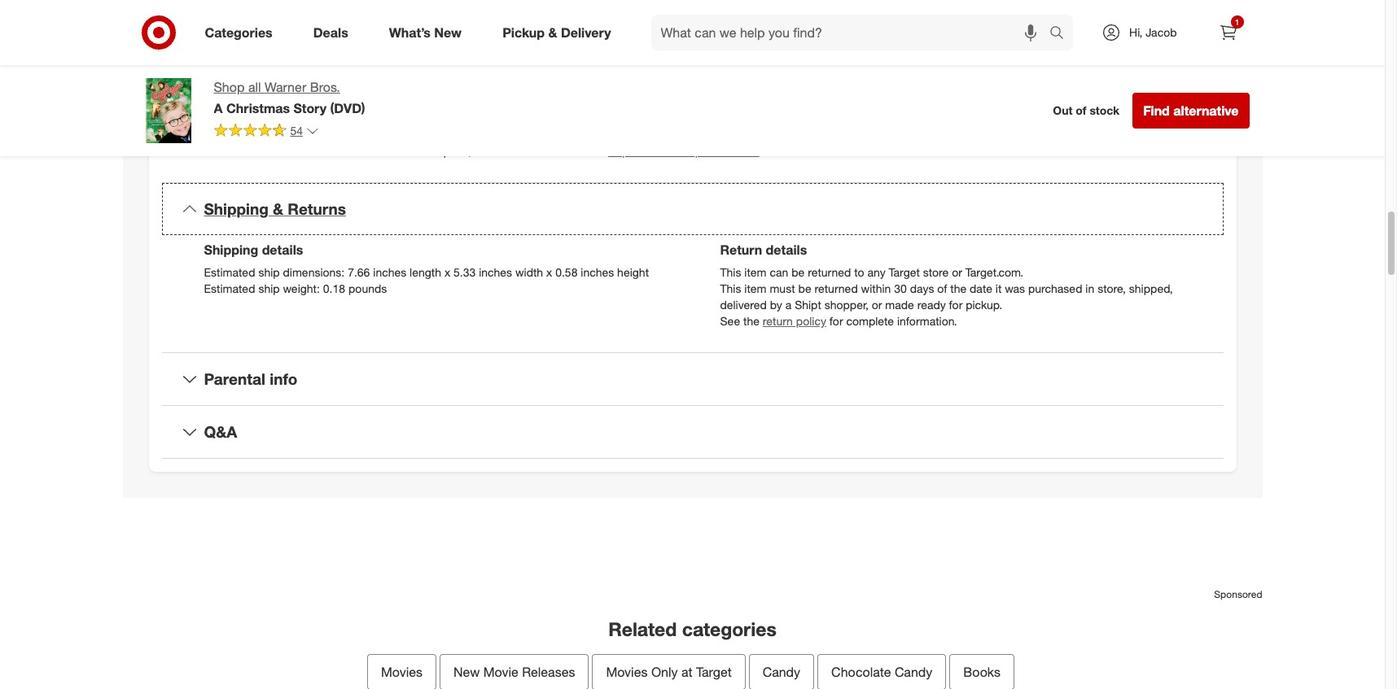 Task type: locate. For each thing, give the bounding box(es) containing it.
target right the at
[[696, 664, 732, 680]]

estimated
[[204, 266, 255, 279], [204, 282, 255, 296]]

of right out
[[1076, 104, 1087, 117]]

sponsored
[[1215, 589, 1263, 601]]

target up 30
[[889, 266, 920, 279]]

1 vertical spatial to
[[855, 266, 865, 279]]

this down return
[[720, 266, 741, 279]]

1 horizontal spatial x
[[546, 266, 552, 279]]

1 vertical spatial &
[[273, 200, 283, 218]]

details for shipping
[[262, 242, 303, 258]]

shipping
[[204, 200, 269, 218], [204, 242, 258, 258]]

0 vertical spatial this
[[720, 266, 741, 279]]

0 horizontal spatial of
[[938, 282, 947, 296]]

info
[[270, 370, 297, 389]]

info.
[[738, 144, 759, 158]]

new left movie
[[454, 664, 480, 680]]

for down shopper,
[[830, 314, 843, 328]]

0 vertical spatial ship
[[258, 266, 280, 279]]

aren't
[[329, 144, 357, 158]]

0 horizontal spatial in
[[276, 91, 284, 105]]

0 horizontal spatial &
[[273, 200, 283, 218]]

the left date
[[951, 282, 967, 296]]

1 movies from the left
[[381, 664, 423, 680]]

be up the 'shipt'
[[798, 282, 812, 296]]

days
[[910, 282, 934, 296]]

movies
[[381, 664, 423, 680], [606, 664, 648, 680]]

shipping down if at the top left of page
[[204, 200, 269, 218]]

see
[[720, 314, 740, 328]]

1 vertical spatial of
[[938, 282, 947, 296]]

in left store,
[[1086, 282, 1095, 296]]

1 horizontal spatial to
[[855, 266, 865, 279]]

candy link
[[749, 654, 814, 690]]

estimated left weight:
[[204, 282, 255, 296]]

details
[[258, 144, 292, 158], [262, 242, 303, 258], [766, 242, 807, 258]]

returns
[[288, 200, 346, 218]]

inches
[[373, 266, 407, 279], [479, 266, 512, 279], [581, 266, 614, 279]]

details inside return details this item can be returned to any target store or target.com. this item must be returned within 30 days of the date it was purchased in store, shipped, delivered by a shipt shopper, or made ready for pickup. see the return policy for complete information.
[[766, 242, 807, 258]]

details inside shipping details estimated ship dimensions: 7.66 inches length x 5.33 inches width x 0.58 inches height estimated ship weight: 0.18 pounds
[[262, 242, 303, 258]]

0 vertical spatial shipping
[[204, 200, 269, 218]]

new movie releases
[[454, 664, 575, 680]]

return details this item can be returned to any target store or target.com. this item must be returned within 30 days of the date it was purchased in store, shipped, delivered by a shipt shopper, or made ready for pickup. see the return policy for complete information.
[[720, 242, 1173, 328]]

0 horizontal spatial candy
[[763, 664, 801, 680]]

alternative
[[1174, 103, 1239, 119]]

this up delivered
[[720, 282, 741, 296]]

what's new
[[389, 24, 462, 40]]

:
[[237, 91, 240, 105]]

inches up pounds
[[373, 266, 407, 279]]

1 vertical spatial estimated
[[204, 282, 255, 296]]

about
[[564, 144, 593, 158]]

0 horizontal spatial to
[[520, 144, 530, 158]]

1 vertical spatial this
[[720, 282, 741, 296]]

ship left weight:
[[258, 282, 280, 296]]

0 vertical spatial item
[[233, 144, 255, 158]]

details up 'can'
[[766, 242, 807, 258]]

What can we help you find? suggestions appear below search field
[[651, 15, 1054, 50]]

2 shipping from the top
[[204, 242, 258, 258]]

we
[[475, 144, 489, 158]]

be
[[792, 266, 805, 279], [798, 282, 812, 296]]

pickup & delivery
[[503, 24, 611, 40]]

weight:
[[283, 282, 320, 296]]

releases
[[522, 664, 575, 680]]

shipping inside dropdown button
[[204, 200, 269, 218]]

0 vertical spatial in
[[276, 91, 284, 105]]

& for pickup
[[548, 24, 557, 40]]

delivery
[[561, 24, 611, 40]]

in inside return details this item can be returned to any target store or target.com. this item must be returned within 30 days of the date it was purchased in store, shipped, delivered by a shipt shopper, or made ready for pickup. see the return policy for complete information.
[[1086, 282, 1095, 296]]

shipping inside shipping details estimated ship dimensions: 7.66 inches length x 5.33 inches width x 0.58 inches height estimated ship weight: 0.18 pounds
[[204, 242, 258, 258]]

1 horizontal spatial movies
[[606, 664, 648, 680]]

what's
[[389, 24, 431, 40]]

0 horizontal spatial x
[[445, 266, 450, 279]]

complete
[[847, 314, 894, 328]]

movie
[[484, 664, 519, 680]]

shipt
[[795, 298, 822, 312]]

to inside return details this item can be returned to any target store or target.com. this item must be returned within 30 days of the date it was purchased in store, shipped, delivered by a shipt shopper, or made ready for pickup. see the return policy for complete information.
[[855, 266, 865, 279]]

1 vertical spatial be
[[798, 282, 812, 296]]

related categories region
[[123, 524, 1263, 690]]

item down the 54 link
[[233, 144, 255, 158]]

item up delivered
[[745, 282, 767, 296]]

origin : made in the usa or imported
[[204, 91, 394, 105]]

if the item details above aren't accurate or complete, we want to know about it. report incorrect product info.
[[204, 144, 759, 158]]

1 horizontal spatial candy
[[895, 664, 933, 680]]

1 shipping from the top
[[204, 200, 269, 218]]

& left returns
[[273, 200, 283, 218]]

2 vertical spatial item
[[745, 282, 767, 296]]

christmas
[[226, 100, 290, 116]]

details down the 54 link
[[258, 144, 292, 158]]

the down delivered
[[744, 314, 760, 328]]

the
[[288, 91, 304, 105], [213, 144, 230, 158], [951, 282, 967, 296], [744, 314, 760, 328]]

search
[[1042, 26, 1082, 42]]

3 inches from the left
[[581, 266, 614, 279]]

shipping down shipping & returns
[[204, 242, 258, 258]]

1 x from the left
[[445, 266, 450, 279]]

shipping & returns button
[[162, 183, 1224, 235]]

movies for movies
[[381, 664, 423, 680]]

2 movies from the left
[[606, 664, 648, 680]]

return
[[763, 314, 793, 328]]

be right 'can'
[[792, 266, 805, 279]]

2 estimated from the top
[[204, 282, 255, 296]]

0 vertical spatial &
[[548, 24, 557, 40]]

candy right the "chocolate"
[[895, 664, 933, 680]]

shopper,
[[825, 298, 869, 312]]

& right pickup
[[548, 24, 557, 40]]

of down "store"
[[938, 282, 947, 296]]

a
[[786, 298, 792, 312]]

or right accurate
[[408, 144, 418, 158]]

1 vertical spatial shipping
[[204, 242, 258, 258]]

related categories
[[609, 618, 777, 641]]

1 ship from the top
[[258, 266, 280, 279]]

accurate
[[360, 144, 405, 158]]

imported
[[347, 91, 394, 105]]

to left any
[[855, 266, 865, 279]]

inches right 0.58
[[581, 266, 614, 279]]

2 this from the top
[[720, 282, 741, 296]]

item
[[233, 144, 255, 158], [745, 266, 767, 279], [745, 282, 767, 296]]

1 vertical spatial ship
[[258, 282, 280, 296]]

in right made
[[276, 91, 284, 105]]

1 vertical spatial in
[[1086, 282, 1095, 296]]

1 vertical spatial for
[[830, 314, 843, 328]]

information.
[[897, 314, 958, 328]]

to right want
[[520, 144, 530, 158]]

1 horizontal spatial in
[[1086, 282, 1095, 296]]

1 this from the top
[[720, 266, 741, 279]]

details for return
[[766, 242, 807, 258]]

incorrect
[[647, 144, 692, 158]]

in
[[276, 91, 284, 105], [1086, 282, 1095, 296]]

categories
[[205, 24, 273, 40]]

made
[[243, 91, 272, 105]]

1 vertical spatial returned
[[815, 282, 858, 296]]

0 horizontal spatial movies
[[381, 664, 423, 680]]

it.
[[596, 144, 605, 158]]

or down within
[[872, 298, 882, 312]]

inches right 5.33
[[479, 266, 512, 279]]

0 vertical spatial target
[[889, 266, 920, 279]]

1 vertical spatial new
[[454, 664, 480, 680]]

movies inside "link"
[[606, 664, 648, 680]]

1 vertical spatial target
[[696, 664, 732, 680]]

for right ready
[[949, 298, 963, 312]]

x left 5.33
[[445, 266, 450, 279]]

1 horizontal spatial inches
[[479, 266, 512, 279]]

know
[[533, 144, 560, 158]]

new
[[434, 24, 462, 40], [454, 664, 480, 680]]

within
[[861, 282, 891, 296]]

& inside dropdown button
[[273, 200, 283, 218]]

policy
[[796, 314, 827, 328]]

new right what's
[[434, 24, 462, 40]]

candy
[[763, 664, 801, 680], [895, 664, 933, 680]]

0 vertical spatial to
[[520, 144, 530, 158]]

0 horizontal spatial inches
[[373, 266, 407, 279]]

ship
[[258, 266, 280, 279], [258, 282, 280, 296]]

0 horizontal spatial target
[[696, 664, 732, 680]]

movies only at target
[[606, 664, 732, 680]]

x
[[445, 266, 450, 279], [546, 266, 552, 279]]

1 horizontal spatial for
[[949, 298, 963, 312]]

x left 0.58
[[546, 266, 552, 279]]

what's new link
[[375, 15, 482, 50]]

1 horizontal spatial target
[[889, 266, 920, 279]]

5.33
[[454, 266, 476, 279]]

ship left dimensions:
[[258, 266, 280, 279]]

chocolate candy link
[[818, 654, 947, 690]]

estimated down shipping & returns
[[204, 266, 255, 279]]

new inside what's new link
[[434, 24, 462, 40]]

search button
[[1042, 15, 1082, 54]]

1 horizontal spatial &
[[548, 24, 557, 40]]

for
[[949, 298, 963, 312], [830, 314, 843, 328]]

0 vertical spatial estimated
[[204, 266, 255, 279]]

0 vertical spatial of
[[1076, 104, 1087, 117]]

story
[[294, 100, 327, 116]]

0 vertical spatial new
[[434, 24, 462, 40]]

item left 'can'
[[745, 266, 767, 279]]

to
[[520, 144, 530, 158], [855, 266, 865, 279]]

q&a
[[204, 423, 237, 441]]

of inside return details this item can be returned to any target store or target.com. this item must be returned within 30 days of the date it was purchased in store, shipped, delivered by a shipt shopper, or made ready for pickup. see the return policy for complete information.
[[938, 282, 947, 296]]

details up dimensions:
[[262, 242, 303, 258]]

2 horizontal spatial inches
[[581, 266, 614, 279]]

candy down categories
[[763, 664, 801, 680]]



Task type: vqa. For each thing, say whether or not it's contained in the screenshot.
the 54
yes



Task type: describe. For each thing, give the bounding box(es) containing it.
pickup & delivery link
[[489, 15, 632, 50]]

shop all warner bros. a christmas story (dvd)
[[214, 79, 365, 116]]

store,
[[1098, 282, 1126, 296]]

parental
[[204, 370, 265, 389]]

(dpci)
[[278, 42, 312, 56]]

1 link
[[1211, 15, 1246, 50]]

out
[[1053, 104, 1073, 117]]

jacob
[[1146, 25, 1177, 39]]

2 ship from the top
[[258, 282, 280, 296]]

product
[[695, 144, 735, 158]]

above
[[295, 144, 326, 158]]

2 x from the left
[[546, 266, 552, 279]]

return policy link
[[763, 314, 827, 328]]

movies link
[[367, 654, 437, 690]]

books link
[[950, 654, 1015, 690]]

shipping & returns
[[204, 200, 346, 218]]

return
[[720, 242, 762, 258]]

dimensions:
[[283, 266, 345, 279]]

categories
[[682, 618, 777, 641]]

chocolate
[[832, 664, 891, 680]]

report
[[608, 144, 644, 158]]

or right usa
[[333, 91, 344, 105]]

target inside return details this item can be returned to any target store or target.com. this item must be returned within 30 days of the date it was purchased in store, shipped, delivered by a shipt shopper, or made ready for pickup. see the return policy for complete information.
[[889, 266, 920, 279]]

1 candy from the left
[[763, 664, 801, 680]]

q&a button
[[162, 406, 1224, 458]]

chocolate candy
[[832, 664, 933, 680]]

origin
[[204, 91, 237, 105]]

deals
[[313, 24, 348, 40]]

1
[[1235, 17, 1240, 27]]

must
[[770, 282, 795, 296]]

all
[[248, 79, 261, 95]]

the left usa
[[288, 91, 304, 105]]

was
[[1005, 282, 1025, 296]]

ready
[[918, 298, 946, 312]]

shipped,
[[1129, 282, 1173, 296]]

2 inches from the left
[[479, 266, 512, 279]]

complete,
[[421, 144, 472, 158]]

& for shipping
[[273, 200, 283, 218]]

stock
[[1090, 104, 1120, 117]]

find alternative button
[[1133, 93, 1250, 129]]

0 vertical spatial be
[[792, 266, 805, 279]]

1 inches from the left
[[373, 266, 407, 279]]

height
[[617, 266, 649, 279]]

or right "store"
[[952, 266, 963, 279]]

target inside "link"
[[696, 664, 732, 680]]

54
[[290, 124, 303, 138]]

store
[[923, 266, 949, 279]]

length
[[410, 266, 441, 279]]

date
[[970, 282, 993, 296]]

made
[[885, 298, 914, 312]]

0.18
[[323, 282, 345, 296]]

new movie releases link
[[440, 654, 589, 690]]

only
[[651, 664, 678, 680]]

delivered
[[720, 298, 767, 312]]

1 vertical spatial item
[[745, 266, 767, 279]]

shipping details estimated ship dimensions: 7.66 inches length x 5.33 inches width x 0.58 inches height estimated ship weight: 0.18 pounds
[[204, 242, 649, 296]]

shop
[[214, 79, 245, 95]]

shipping for shipping & returns
[[204, 200, 269, 218]]

0 vertical spatial returned
[[808, 266, 851, 279]]

movies for movies only at target
[[606, 664, 648, 680]]

1 horizontal spatial of
[[1076, 104, 1087, 117]]

target.com.
[[966, 266, 1024, 279]]

any
[[868, 266, 886, 279]]

bros.
[[310, 79, 340, 95]]

it
[[996, 282, 1002, 296]]

0 vertical spatial for
[[949, 298, 963, 312]]

books
[[964, 664, 1001, 680]]

parental info
[[204, 370, 297, 389]]

image of a christmas story (dvd) image
[[136, 78, 201, 143]]

find
[[1144, 103, 1170, 119]]

54 link
[[214, 123, 319, 142]]

related
[[609, 618, 677, 641]]

number
[[231, 42, 275, 56]]

by
[[770, 298, 782, 312]]

1 estimated from the top
[[204, 266, 255, 279]]

pickup
[[503, 24, 545, 40]]

shipping for shipping details estimated ship dimensions: 7.66 inches length x 5.33 inches width x 0.58 inches height estimated ship weight: 0.18 pounds
[[204, 242, 258, 258]]

new inside new movie releases link
[[454, 664, 480, 680]]

movies only at target link
[[592, 654, 746, 690]]

the right if at the top left of page
[[213, 144, 230, 158]]

width
[[515, 266, 543, 279]]

at
[[682, 664, 693, 680]]

2 candy from the left
[[895, 664, 933, 680]]

7.66
[[348, 266, 370, 279]]

warner
[[265, 79, 306, 95]]

deals link
[[299, 15, 369, 50]]

report incorrect product info. button
[[608, 144, 759, 160]]

can
[[770, 266, 789, 279]]

find alternative
[[1144, 103, 1239, 119]]

0.58
[[556, 266, 578, 279]]

0 horizontal spatial for
[[830, 314, 843, 328]]

item
[[204, 42, 228, 56]]

30
[[894, 282, 907, 296]]



